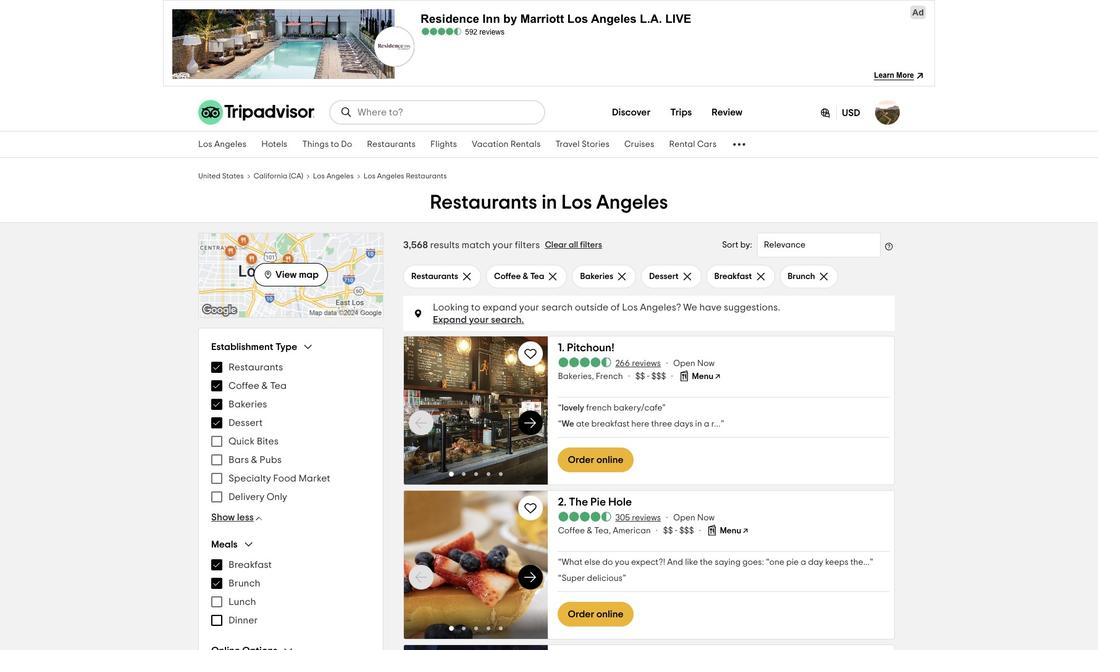 Task type: describe. For each thing, give the bounding box(es) containing it.
usd button
[[809, 99, 870, 125]]

group containing establishment type
[[211, 341, 371, 524]]

hotels link
[[254, 132, 295, 158]]

view
[[275, 270, 297, 280]]

dessert button
[[641, 265, 702, 288]]

you
[[615, 558, 629, 567]]

flights link
[[423, 132, 464, 158]]

lovely french bakery/cafe
[[562, 404, 662, 413]]

2 . the pie hole
[[558, 497, 632, 508]]

coffee & tea inside button
[[494, 272, 544, 281]]

order online for pitchoun!
[[568, 455, 624, 465]]

your for filters
[[493, 240, 513, 250]]

delicious
[[587, 574, 623, 583]]

here
[[631, 420, 649, 429]]

cruises
[[624, 140, 654, 149]]

specialty
[[229, 474, 271, 484]]

breakfast inside button
[[715, 272, 752, 281]]

search.
[[491, 315, 524, 325]]

advertisement element
[[0, 0, 1098, 89]]

los up the "united" at the left
[[198, 140, 212, 149]]

market
[[299, 474, 330, 484]]

los up the all
[[561, 193, 592, 212]]

trips button
[[660, 100, 702, 125]]

outside
[[575, 303, 609, 313]]

reviews for 1 . pitchoun!
[[632, 359, 661, 368]]

rentals
[[511, 140, 541, 149]]

cars
[[697, 140, 717, 149]]

1 vertical spatial in
[[695, 420, 702, 429]]

quick bites
[[229, 437, 279, 447]]

restaurants up los angeles restaurants
[[367, 140, 416, 149]]

food
[[273, 474, 296, 484]]

los angeles restaurants
[[364, 172, 447, 180]]

bakeries inside menu
[[229, 400, 267, 410]]

delivery
[[229, 492, 265, 502]]

expand your search. button
[[433, 314, 524, 326]]

los inside looking to expand your search outside of los angeles? we have suggestions. expand your search.
[[622, 303, 638, 313]]

1 vertical spatial tea
[[270, 381, 287, 391]]

tripadvisor image
[[198, 100, 314, 125]]

establishment type
[[211, 342, 297, 352]]

stories
[[582, 140, 610, 149]]

los angeles for the right los angeles link
[[313, 172, 354, 180]]

match
[[462, 240, 490, 250]]

what else do you expect?! and like the saying goes: "one pie a day keeps the... link
[[558, 557, 874, 568]]

$$ - $$$ for the pie hole
[[663, 527, 694, 536]]

day
[[808, 558, 823, 567]]

restaurants button
[[403, 265, 481, 288]]

view map button
[[254, 263, 328, 286]]

1 vertical spatial a
[[801, 558, 806, 567]]

suggestions.
[[724, 303, 780, 313]]

save to a trip image for 2
[[523, 501, 538, 516]]

expand
[[483, 303, 517, 313]]

looking
[[433, 303, 469, 313]]

& inside button
[[523, 272, 528, 281]]

like
[[685, 558, 698, 567]]

previous photo image for 1
[[414, 416, 429, 431]]

Search search field
[[358, 107, 534, 118]]

$$$ for pitchoun!
[[651, 372, 666, 381]]

by:
[[740, 241, 752, 250]]

menu containing breakfast
[[211, 556, 371, 630]]

order online button for the
[[558, 602, 633, 627]]

the...
[[851, 558, 870, 567]]

bakeries inside button
[[580, 272, 613, 281]]

266 reviews
[[615, 359, 661, 368]]

quick
[[229, 437, 255, 447]]

vacation rentals
[[472, 140, 541, 149]]

next photo image for 1
[[523, 416, 538, 431]]

open now for the pie hole
[[673, 514, 715, 523]]

hotels
[[261, 140, 287, 149]]

& left tea,
[[587, 527, 592, 536]]

specialty food market
[[229, 474, 330, 484]]

2 horizontal spatial coffee
[[558, 527, 585, 536]]

angeles down "do"
[[327, 172, 354, 180]]

dessert inside button
[[649, 272, 679, 281]]

search image
[[340, 106, 353, 119]]

open for 2 . the pie hole
[[673, 514, 695, 523]]

next photo image for 2
[[523, 570, 538, 585]]

else
[[584, 558, 600, 567]]

2
[[558, 497, 564, 508]]

los angeles for top los angeles link
[[198, 140, 247, 149]]

bakery/cafe
[[614, 404, 662, 413]]

super
[[562, 574, 585, 583]]

things
[[302, 140, 329, 149]]

angeles up the "states"
[[214, 140, 247, 149]]

usd
[[842, 108, 860, 118]]

4.5 of 5 bubbles image for pitchoun!
[[558, 358, 612, 368]]

menu for 2 . the pie hole
[[720, 527, 741, 536]]

the
[[700, 558, 713, 567]]

open now for pitchoun!
[[673, 359, 715, 368]]

group containing meals
[[211, 539, 371, 630]]

meals
[[211, 540, 238, 549]]

show less
[[211, 513, 254, 523]]

rental cars
[[669, 140, 717, 149]]

discover button
[[602, 100, 660, 125]]

bakeries,
[[558, 372, 594, 381]]

0 horizontal spatial in
[[542, 193, 557, 212]]

menu containing quick bites
[[211, 432, 371, 506]]

previous photo image for 2
[[414, 570, 429, 585]]

all
[[569, 241, 578, 249]]

hole
[[608, 497, 632, 508]]

goes:
[[743, 558, 764, 567]]

(ca)
[[289, 172, 303, 180]]

coffee & tea, american
[[558, 527, 651, 536]]

lunch
[[229, 597, 256, 607]]

show less button
[[211, 511, 264, 524]]

restaurants inside menu
[[229, 363, 283, 372]]

expand
[[433, 315, 467, 325]]

& down establishment type
[[262, 381, 268, 391]]

dinner
[[229, 616, 258, 626]]

0 horizontal spatial we
[[562, 420, 574, 429]]

rental
[[669, 140, 695, 149]]

order for the
[[568, 610, 594, 620]]

less
[[237, 513, 254, 523]]

carousel of images figure for 1 . pitchoun!
[[404, 337, 548, 485]]

search
[[542, 303, 573, 313]]

4.5 of 5 bubbles image for the
[[558, 512, 612, 522]]

california (ca)
[[254, 172, 303, 180]]

travel stories
[[556, 140, 610, 149]]

brunch button
[[780, 265, 838, 288]]

of
[[611, 303, 620, 313]]



Task type: locate. For each thing, give the bounding box(es) containing it.
order down super
[[568, 610, 594, 620]]

- for 2 . the pie hole
[[675, 527, 677, 536]]

0 vertical spatial order online button
[[558, 448, 633, 473]]

0 horizontal spatial a
[[704, 420, 709, 429]]

restaurants down establishment type
[[229, 363, 283, 372]]

2 previous photo image from the top
[[414, 570, 429, 585]]

lovely
[[562, 404, 584, 413]]

save to a trip image for 1
[[523, 347, 538, 361]]

carousel of images figure
[[404, 337, 548, 485], [404, 491, 548, 639]]

los angeles link up united states link
[[191, 132, 254, 158]]

breakfast
[[715, 272, 752, 281], [229, 560, 272, 570]]

order online for the
[[568, 610, 624, 620]]

0 horizontal spatial dessert
[[229, 418, 263, 428]]

2 next photo image from the top
[[523, 570, 538, 585]]

to left "do"
[[331, 140, 339, 149]]

do
[[341, 140, 352, 149]]

open
[[673, 359, 695, 368], [673, 514, 695, 523]]

0 horizontal spatial tea
[[270, 381, 287, 391]]

-
[[647, 372, 650, 381], [675, 527, 677, 536]]

to for looking
[[471, 303, 480, 313]]

establishment
[[211, 342, 273, 352]]

0 horizontal spatial los angeles
[[198, 140, 247, 149]]

1 horizontal spatial we
[[683, 303, 697, 313]]

a
[[704, 420, 709, 429], [801, 558, 806, 567]]

online for pitchoun!
[[596, 455, 624, 465]]

1 horizontal spatial a
[[801, 558, 806, 567]]

online
[[596, 455, 624, 465], [596, 610, 624, 620]]

show
[[211, 513, 235, 523]]

dessert up angeles?
[[649, 272, 679, 281]]

brunch inside menu
[[229, 579, 260, 589]]

$$ - $$$ for pitchoun!
[[635, 372, 666, 381]]

1 vertical spatial order online button
[[558, 602, 633, 627]]

2 reviews from the top
[[632, 514, 661, 523]]

bars
[[229, 455, 249, 465]]

los right of
[[622, 303, 638, 313]]

& down 3,568 results match your filters clear all filters
[[523, 272, 528, 281]]

coffee inside menu
[[229, 381, 259, 391]]

2 vertical spatial your
[[469, 315, 489, 325]]

. for 1
[[562, 343, 565, 354]]

2 order from the top
[[568, 610, 594, 620]]

.
[[562, 343, 565, 354], [564, 497, 567, 508]]

bites
[[257, 437, 279, 447]]

vacation rentals link
[[464, 132, 548, 158]]

previous photo image
[[414, 416, 429, 431], [414, 570, 429, 585]]

1 vertical spatial online
[[596, 610, 624, 620]]

expect?!
[[631, 558, 665, 567]]

1 order online from the top
[[568, 455, 624, 465]]

2 save to a trip image from the top
[[523, 501, 538, 516]]

your
[[493, 240, 513, 250], [519, 303, 539, 313], [469, 315, 489, 325]]

1 4.5 of 5 bubbles image from the top
[[558, 358, 612, 368]]

online down breakfast
[[596, 455, 624, 465]]

1 vertical spatial open
[[673, 514, 695, 523]]

0 vertical spatial coffee
[[494, 272, 521, 281]]

profile picture image
[[875, 100, 900, 125]]

2 4.5 of 5 bubbles image from the top
[[558, 512, 612, 522]]

0 vertical spatial now
[[697, 359, 715, 368]]

order online down the super delicious link
[[568, 610, 624, 620]]

sort
[[722, 241, 738, 250]]

bars & pubs
[[229, 455, 282, 465]]

1 carousel of images figure from the top
[[404, 337, 548, 485]]

to for things
[[331, 140, 339, 149]]

filters left clear
[[515, 240, 540, 250]]

0 horizontal spatial brunch
[[229, 579, 260, 589]]

what
[[562, 558, 583, 567]]

breakfast down the sort at the top right
[[715, 272, 752, 281]]

0 vertical spatial group
[[211, 341, 371, 524]]

and
[[667, 558, 683, 567]]

sort by:
[[722, 241, 752, 250]]

1 horizontal spatial dessert
[[649, 272, 679, 281]]

2 filters from the left
[[580, 241, 602, 249]]

things to do link
[[295, 132, 360, 158]]

brunch up lunch at bottom
[[229, 579, 260, 589]]

4.5 of 5 bubbles image
[[558, 358, 612, 368], [558, 512, 612, 522]]

los right '(ca)'
[[313, 172, 325, 180]]

to inside looking to expand your search outside of los angeles? we have suggestions. expand your search.
[[471, 303, 480, 313]]

reviews for 2 . the pie hole
[[632, 514, 661, 523]]

looking to expand your search outside of los angeles? we have suggestions. expand your search.
[[433, 303, 780, 325]]

reviews right 266
[[632, 359, 661, 368]]

los down restaurants link
[[364, 172, 375, 180]]

1 vertical spatial group
[[211, 539, 371, 630]]

1 vertical spatial order online
[[568, 610, 624, 620]]

dessert up quick
[[229, 418, 263, 428]]

0 vertical spatial order online
[[568, 455, 624, 465]]

breakfast inside menu
[[229, 560, 272, 570]]

order for pitchoun!
[[568, 455, 594, 465]]

0 vertical spatial order online link
[[558, 448, 633, 473]]

order online link down the super delicious link
[[558, 602, 633, 627]]

0 vertical spatial next photo image
[[523, 416, 538, 431]]

next photo image left ate
[[523, 416, 538, 431]]

1 vertical spatial $$
[[663, 527, 673, 536]]

1
[[558, 343, 562, 354]]

order
[[568, 455, 594, 465], [568, 610, 594, 620]]

order online button down the super delicious link
[[558, 602, 633, 627]]

$$ - $$$ down 266 reviews
[[635, 372, 666, 381]]

now
[[697, 359, 715, 368], [697, 514, 715, 523]]

1 horizontal spatial -
[[675, 527, 677, 536]]

0 vertical spatial breakfast
[[715, 272, 752, 281]]

0 horizontal spatial $$$
[[651, 372, 666, 381]]

states
[[222, 172, 244, 180]]

open for 1 . pitchoun!
[[673, 359, 695, 368]]

we left ate
[[562, 420, 574, 429]]

0 vertical spatial open
[[673, 359, 695, 368]]

1 vertical spatial breakfast
[[229, 560, 272, 570]]

los angeles down things to do
[[313, 172, 354, 180]]

0 horizontal spatial to
[[331, 140, 339, 149]]

order online down ate
[[568, 455, 624, 465]]

1 horizontal spatial menu
[[720, 527, 741, 536]]

2 carousel of images figure from the top
[[404, 491, 548, 639]]

1 save to a trip image from the top
[[523, 347, 538, 361]]

in right the days
[[695, 420, 702, 429]]

1 horizontal spatial los angeles
[[313, 172, 354, 180]]

menu for 1 . pitchoun!
[[692, 372, 713, 381]]

restaurants down results
[[411, 272, 458, 281]]

1 reviews from the top
[[632, 359, 661, 368]]

0 vertical spatial $$
[[635, 372, 645, 381]]

1 now from the top
[[697, 359, 715, 368]]

"one
[[766, 558, 784, 567]]

305
[[615, 514, 630, 523]]

coffee down the
[[558, 527, 585, 536]]

- down 266 reviews
[[647, 372, 650, 381]]

in up clear
[[542, 193, 557, 212]]

1 vertical spatial save to a trip image
[[523, 501, 538, 516]]

0 vertical spatial coffee & tea
[[494, 272, 544, 281]]

california (ca) link
[[254, 170, 303, 180]]

4.5 of 5 bubbles image down the
[[558, 512, 612, 522]]

coffee & tea button
[[486, 265, 567, 288]]

1 menu from the top
[[211, 358, 371, 432]]

online down delicious
[[596, 610, 624, 620]]

save to a trip image left 2
[[523, 501, 538, 516]]

menu containing restaurants
[[211, 358, 371, 432]]

united states
[[198, 172, 244, 180]]

1 vertical spatial reviews
[[632, 514, 661, 523]]

to up expand your search. button
[[471, 303, 480, 313]]

1 vertical spatial previous photo image
[[414, 570, 429, 585]]

$$$ for the pie hole
[[679, 527, 694, 536]]

2 now from the top
[[697, 514, 715, 523]]

2 group from the top
[[211, 539, 371, 630]]

pitchoun!
[[567, 343, 615, 354]]

1 open now from the top
[[673, 359, 715, 368]]

menu up r...
[[692, 372, 713, 381]]

coffee & tea down 3,568 results match your filters clear all filters
[[494, 272, 544, 281]]

1 vertical spatial order
[[568, 610, 594, 620]]

$$$ down 266 reviews
[[651, 372, 666, 381]]

1 group from the top
[[211, 341, 371, 524]]

coffee inside coffee & tea button
[[494, 272, 521, 281]]

los angeles
[[198, 140, 247, 149], [313, 172, 354, 180]]

restaurants up "match"
[[430, 193, 537, 212]]

coffee down establishment in the left bottom of the page
[[229, 381, 259, 391]]

1 vertical spatial brunch
[[229, 579, 260, 589]]

pubs
[[260, 455, 282, 465]]

do
[[602, 558, 613, 567]]

0 vertical spatial los angeles
[[198, 140, 247, 149]]

1 vertical spatial coffee & tea
[[229, 381, 287, 391]]

1 horizontal spatial breakfast
[[715, 272, 752, 281]]

0 vertical spatial your
[[493, 240, 513, 250]]

0 vertical spatial previous photo image
[[414, 416, 429, 431]]

0 horizontal spatial bakeries
[[229, 400, 267, 410]]

days
[[674, 420, 693, 429]]

1 horizontal spatial coffee
[[494, 272, 521, 281]]

1 filters from the left
[[515, 240, 540, 250]]

restaurants link
[[360, 132, 423, 158]]

open now right 266 reviews
[[673, 359, 715, 368]]

0 vertical spatial $$ - $$$
[[635, 372, 666, 381]]

flights
[[431, 140, 457, 149]]

coffee & tea down establishment type
[[229, 381, 287, 391]]

results
[[430, 240, 460, 250]]

1 horizontal spatial tea
[[530, 272, 544, 281]]

your up search. on the top
[[519, 303, 539, 313]]

tea inside button
[[530, 272, 544, 281]]

0 vertical spatial a
[[704, 420, 709, 429]]

1 vertical spatial menu
[[720, 527, 741, 536]]

now up the
[[697, 514, 715, 523]]

only
[[267, 492, 287, 502]]

bakeries up quick bites
[[229, 400, 267, 410]]

1 order online link from the top
[[558, 448, 633, 473]]

order online button down ate
[[558, 448, 633, 473]]

1 horizontal spatial in
[[695, 420, 702, 429]]

1 vertical spatial now
[[697, 514, 715, 523]]

0 vertical spatial carousel of images figure
[[404, 337, 548, 485]]

$$
[[635, 372, 645, 381], [663, 527, 673, 536]]

now for pitchoun!
[[697, 359, 715, 368]]

menu up saying
[[720, 527, 741, 536]]

0 vertical spatial dessert
[[649, 272, 679, 281]]

order down ate
[[568, 455, 594, 465]]

0 vertical spatial open now
[[673, 359, 715, 368]]

1 vertical spatial .
[[564, 497, 567, 508]]

angeles?
[[640, 303, 681, 313]]

0 horizontal spatial your
[[469, 315, 489, 325]]

coffee down 3,568 results match your filters clear all filters
[[494, 272, 521, 281]]

brunch down relevance
[[788, 272, 815, 281]]

$$ - $$$ up and
[[663, 527, 694, 536]]

0 vertical spatial -
[[647, 372, 650, 381]]

coffee & tea
[[494, 272, 544, 281], [229, 381, 287, 391]]

0 horizontal spatial -
[[647, 372, 650, 381]]

carousel of images figure for 2 . the pie hole
[[404, 491, 548, 639]]

dessert inside menu
[[229, 418, 263, 428]]

266
[[615, 359, 630, 368]]

filters right the all
[[580, 241, 602, 249]]

$$ down 266 reviews
[[635, 372, 645, 381]]

reviews up american
[[632, 514, 661, 523]]

american
[[613, 527, 651, 536]]

next photo image
[[523, 416, 538, 431], [523, 570, 538, 585]]

restaurants in los angeles
[[430, 193, 668, 212]]

1 horizontal spatial filters
[[580, 241, 602, 249]]

bakeries button
[[572, 265, 636, 288]]

1 order from the top
[[568, 455, 594, 465]]

2 vertical spatial coffee
[[558, 527, 585, 536]]

clear all filters button
[[545, 240, 602, 250]]

angeles down cruises
[[596, 193, 668, 212]]

& right the bars
[[251, 455, 257, 465]]

order online link down ate
[[558, 448, 633, 473]]

reviews
[[632, 359, 661, 368], [632, 514, 661, 523]]

1 vertical spatial coffee
[[229, 381, 259, 391]]

1 previous photo image from the top
[[414, 416, 429, 431]]

2 order online from the top
[[568, 610, 624, 620]]

a right the pie
[[801, 558, 806, 567]]

0 vertical spatial online
[[596, 455, 624, 465]]

3 menu from the top
[[211, 556, 371, 630]]

1 vertical spatial to
[[471, 303, 480, 313]]

saying
[[715, 558, 741, 567]]

1 vertical spatial -
[[675, 527, 677, 536]]

1 vertical spatial los angeles
[[313, 172, 354, 180]]

0 vertical spatial order
[[568, 455, 594, 465]]

0 horizontal spatial filters
[[515, 240, 540, 250]]

now for the pie hole
[[697, 514, 715, 523]]

3,568
[[403, 240, 428, 250]]

pie
[[786, 558, 799, 567]]

1 open from the top
[[673, 359, 695, 368]]

breakfast down the meals
[[229, 560, 272, 570]]

we left have
[[683, 303, 697, 313]]

. left the
[[564, 497, 567, 508]]

None search field
[[330, 101, 544, 124]]

menu
[[211, 358, 371, 432], [211, 432, 371, 506], [211, 556, 371, 630]]

view map
[[275, 270, 319, 280]]

open up like
[[673, 514, 695, 523]]

1 horizontal spatial coffee & tea
[[494, 272, 544, 281]]

things to do
[[302, 140, 352, 149]]

save to a trip image
[[523, 347, 538, 361], [523, 501, 538, 516]]

brunch inside button
[[788, 272, 815, 281]]

1 vertical spatial we
[[562, 420, 574, 429]]

filters inside 3,568 results match your filters clear all filters
[[580, 241, 602, 249]]

restaurants down flights
[[406, 172, 447, 180]]

tea up search
[[530, 272, 544, 281]]

tea down 'type'
[[270, 381, 287, 391]]

0 vertical spatial reviews
[[632, 359, 661, 368]]

next photo image left super
[[523, 570, 538, 585]]

0 horizontal spatial los angeles link
[[191, 132, 254, 158]]

0 vertical spatial menu
[[692, 372, 713, 381]]

0 vertical spatial tea
[[530, 272, 544, 281]]

$$ for pitchoun!
[[635, 372, 645, 381]]

0 vertical spatial los angeles link
[[191, 132, 254, 158]]

0 vertical spatial $$$
[[651, 372, 666, 381]]

online for the
[[596, 610, 624, 620]]

2 open now from the top
[[673, 514, 715, 523]]

united states link
[[198, 170, 244, 180]]

0 vertical spatial in
[[542, 193, 557, 212]]

0 vertical spatial 4.5 of 5 bubbles image
[[558, 358, 612, 368]]

. for 2
[[564, 497, 567, 508]]

1 next photo image from the top
[[523, 416, 538, 431]]

0 vertical spatial .
[[562, 343, 565, 354]]

dessert
[[649, 272, 679, 281], [229, 418, 263, 428]]

review button
[[702, 100, 752, 125]]

0 vertical spatial to
[[331, 140, 339, 149]]

save to a trip image left 1 at the bottom of page
[[523, 347, 538, 361]]

a left r...
[[704, 420, 709, 429]]

1 horizontal spatial $$
[[663, 527, 673, 536]]

delivery only
[[229, 492, 287, 502]]

now down have
[[697, 359, 715, 368]]

1 online from the top
[[596, 455, 624, 465]]

1 vertical spatial next photo image
[[523, 570, 538, 585]]

1 vertical spatial los angeles link
[[313, 170, 354, 180]]

1 horizontal spatial los angeles link
[[313, 170, 354, 180]]

1 vertical spatial order online link
[[558, 602, 633, 627]]

- up and
[[675, 527, 677, 536]]

4.5 of 5 bubbles image down "1 . pitchoun!"
[[558, 358, 612, 368]]

. left pitchoun!
[[562, 343, 565, 354]]

1 horizontal spatial your
[[493, 240, 513, 250]]

three
[[651, 420, 672, 429]]

$$ up and
[[663, 527, 673, 536]]

los angeles up united states link
[[198, 140, 247, 149]]

los angeles link down things to do
[[313, 170, 354, 180]]

0 horizontal spatial menu
[[692, 372, 713, 381]]

2 online from the top
[[596, 610, 624, 620]]

we ate breakfast here three days in a r...
[[562, 420, 721, 429]]

open now
[[673, 359, 715, 368], [673, 514, 715, 523]]

we inside looking to expand your search outside of los angeles? we have suggestions. expand your search.
[[683, 303, 697, 313]]

angeles down restaurants link
[[377, 172, 404, 180]]

0 horizontal spatial coffee
[[229, 381, 259, 391]]

your right "match"
[[493, 240, 513, 250]]

rental cars link
[[662, 132, 724, 158]]

order online link for pitchoun!
[[558, 448, 633, 473]]

2 order online link from the top
[[558, 602, 633, 627]]

open right 266 reviews
[[673, 359, 695, 368]]

1 vertical spatial dessert
[[229, 418, 263, 428]]

bakeries up outside
[[580, 272, 613, 281]]

- for 1 . pitchoun!
[[647, 372, 650, 381]]

travel stories link
[[548, 132, 617, 158]]

keeps
[[825, 558, 849, 567]]

2 order online button from the top
[[558, 602, 633, 627]]

order online button
[[558, 448, 633, 473], [558, 602, 633, 627]]

305 reviews
[[615, 514, 661, 523]]

1 horizontal spatial brunch
[[788, 272, 815, 281]]

1 order online button from the top
[[558, 448, 633, 473]]

restaurants inside button
[[411, 272, 458, 281]]

$$$ up like
[[679, 527, 694, 536]]

ate
[[576, 420, 590, 429]]

0 horizontal spatial breakfast
[[229, 560, 272, 570]]

0 vertical spatial we
[[683, 303, 697, 313]]

open now up like
[[673, 514, 715, 523]]

0 horizontal spatial coffee & tea
[[229, 381, 287, 391]]

1 vertical spatial 4.5 of 5 bubbles image
[[558, 512, 612, 522]]

$$ for the pie hole
[[663, 527, 673, 536]]

0 vertical spatial bakeries
[[580, 272, 613, 281]]

vacation
[[472, 140, 509, 149]]

your for search
[[519, 303, 539, 313]]

1 vertical spatial $$ - $$$
[[663, 527, 694, 536]]

2 menu from the top
[[211, 432, 371, 506]]

have
[[700, 303, 722, 313]]

group
[[211, 341, 371, 524], [211, 539, 371, 630]]

your down expand
[[469, 315, 489, 325]]

1 vertical spatial carousel of images figure
[[404, 491, 548, 639]]

order online link for the
[[558, 602, 633, 627]]

tea,
[[594, 527, 611, 536]]

2 open from the top
[[673, 514, 695, 523]]

cruises link
[[617, 132, 662, 158]]

order online button for pitchoun!
[[558, 448, 633, 473]]



Task type: vqa. For each thing, say whether or not it's contained in the screenshot.
The 4.5 of 5 bubbles image
yes



